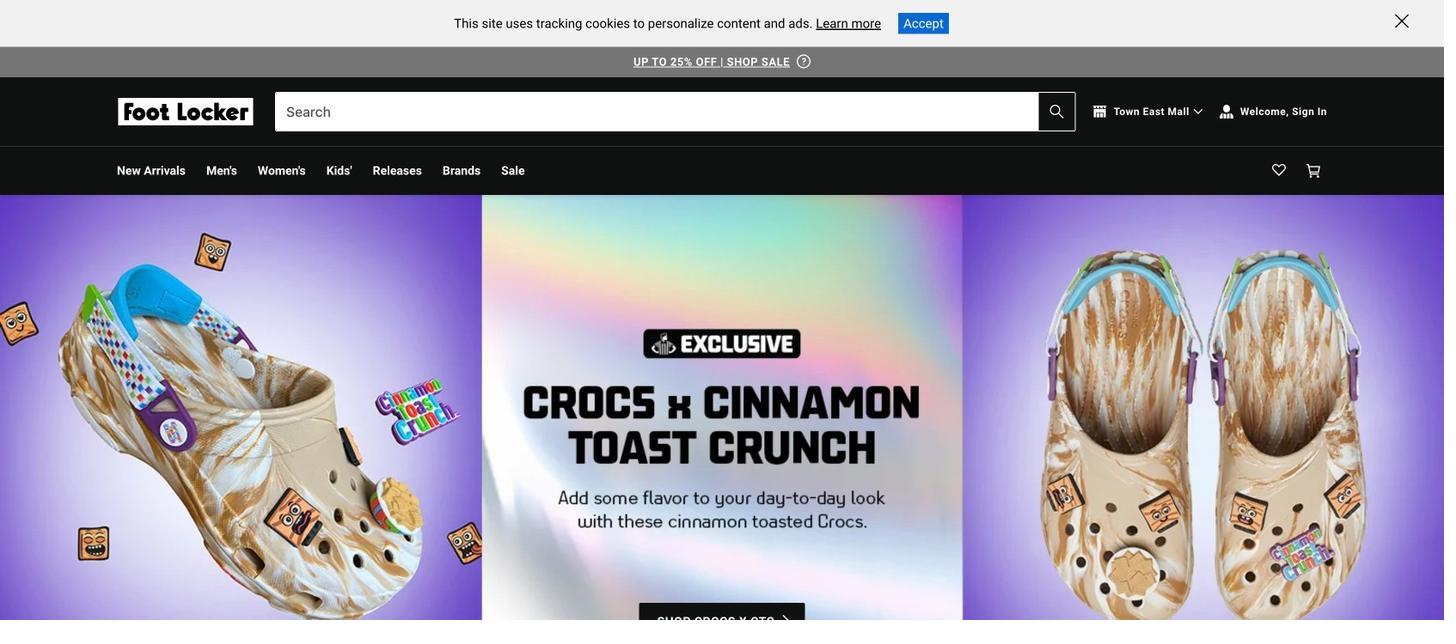 Task type: locate. For each thing, give the bounding box(es) containing it.
search submit image
[[1050, 105, 1064, 119]]

primary element
[[103, 147, 1341, 195]]

toolbar
[[117, 147, 964, 195]]

None search field
[[275, 92, 1076, 132]]

foot locker logo links to the home page image
[[117, 98, 254, 125]]



Task type: vqa. For each thing, say whether or not it's contained in the screenshot.
Foot Locker logo links to the home page
yes



Task type: describe. For each thing, give the bounding box(es) containing it.
my favorites image
[[1272, 164, 1286, 178]]

cookie banner region
[[0, 0, 1444, 47]]

cart: 0 items image
[[1307, 164, 1320, 178]]

Search search field
[[276, 93, 1075, 131]]

more information about up to 25% off | shop sale promotion image
[[797, 55, 811, 68]]

close image
[[1395, 14, 1409, 28]]

add some flavor to your day-to-day look with these cinnamon toasted crocs. shop crocs x ctc image
[[0, 195, 1444, 621]]



